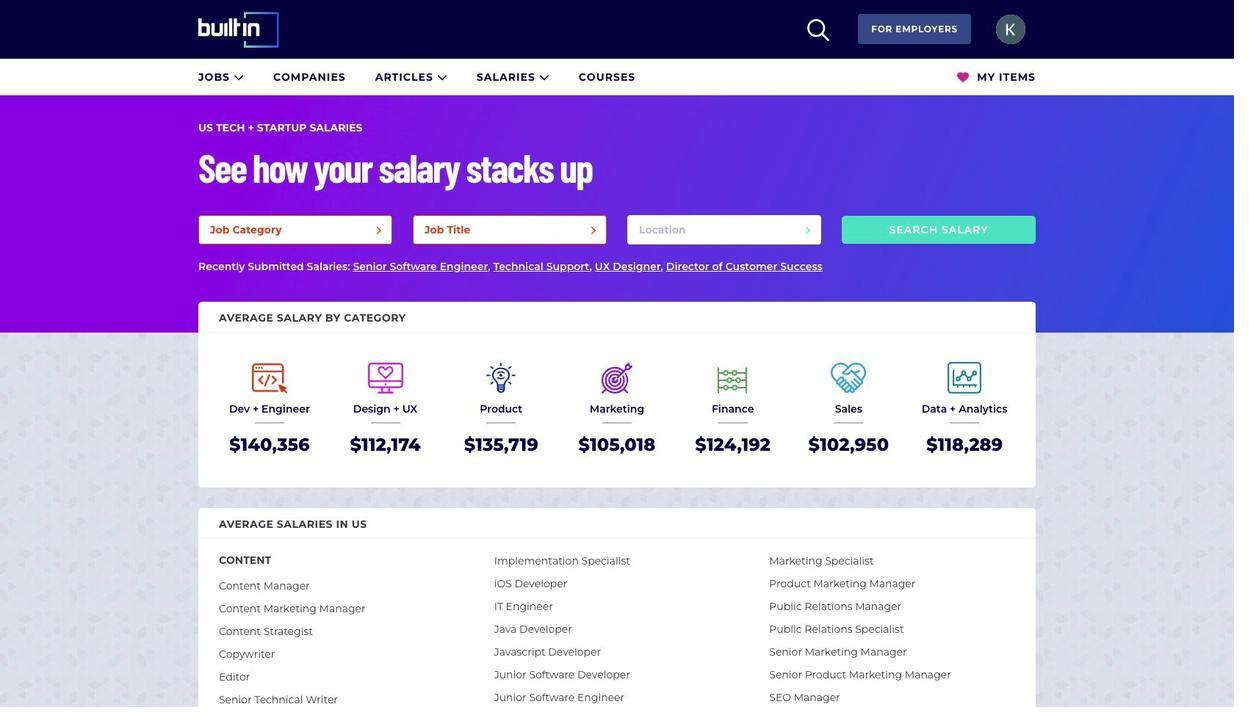 Task type: describe. For each thing, give the bounding box(es) containing it.
built in national image
[[198, 11, 300, 47]]



Task type: vqa. For each thing, say whether or not it's contained in the screenshot.
search button icon
no



Task type: locate. For each thing, give the bounding box(es) containing it.
icon image
[[808, 19, 830, 41], [958, 71, 969, 83], [234, 72, 244, 82], [437, 72, 447, 82], [539, 72, 549, 82]]



